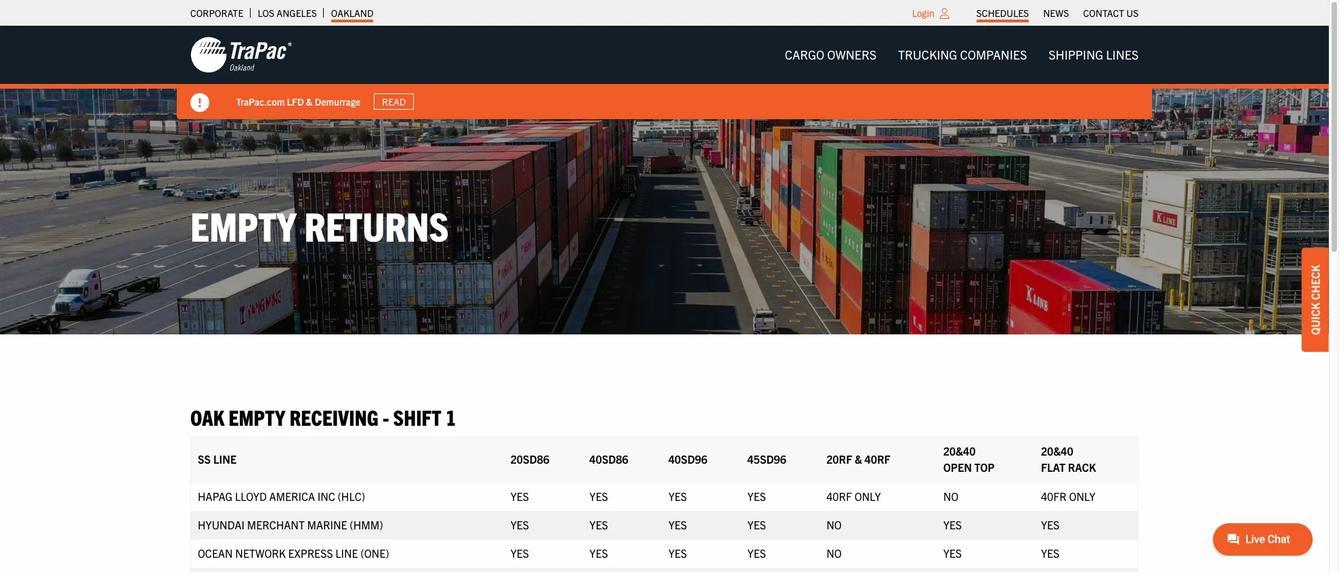 Task type: vqa. For each thing, say whether or not it's contained in the screenshot.


Task type: locate. For each thing, give the bounding box(es) containing it.
0 vertical spatial no
[[944, 490, 959, 504]]

45sd96
[[748, 453, 787, 466]]

1 20&40 from the left
[[944, 445, 976, 458]]

los angeles link
[[258, 3, 317, 22]]

(hlc)
[[338, 490, 365, 504]]

shipping
[[1049, 47, 1104, 62]]

40sd86
[[590, 453, 629, 466]]

0 vertical spatial menu bar
[[970, 3, 1146, 22]]

angeles
[[277, 7, 317, 19]]

20rf & 40rf
[[827, 453, 891, 466]]

1 horizontal spatial 20&40
[[1041, 445, 1074, 458]]

corporate
[[190, 7, 243, 19]]

us
[[1127, 7, 1139, 19]]

read link
[[375, 93, 414, 110]]

only for 40fr only
[[1069, 490, 1096, 504]]

inc
[[318, 490, 335, 504]]

owners
[[827, 47, 877, 62]]

& right lfd
[[306, 95, 313, 107]]

ocean network express line (one)
[[198, 547, 389, 561]]

20&40
[[944, 445, 976, 458], [1041, 445, 1074, 458]]

1 only from the left
[[855, 490, 881, 504]]

0 horizontal spatial 40rf
[[827, 490, 852, 504]]

20&40 flat rack
[[1041, 445, 1096, 475]]

line right ss
[[213, 453, 237, 466]]

20&40 up flat
[[1041, 445, 1074, 458]]

1 horizontal spatial only
[[1069, 490, 1096, 504]]

0 horizontal spatial line
[[213, 453, 237, 466]]

1 vertical spatial no
[[827, 519, 842, 532]]

1 vertical spatial line
[[336, 547, 358, 561]]

1 horizontal spatial 40rf
[[865, 453, 891, 466]]

20rf
[[827, 453, 853, 466]]

2 20&40 from the left
[[1041, 445, 1074, 458]]

los angeles
[[258, 7, 317, 19]]

cargo owners
[[785, 47, 877, 62]]

40rf down 20rf at the bottom right of page
[[827, 490, 852, 504]]

menu bar containing cargo owners
[[774, 41, 1150, 69]]

& right 20rf at the bottom right of page
[[855, 453, 862, 466]]

40rf
[[865, 453, 891, 466], [827, 490, 852, 504]]

0 horizontal spatial &
[[306, 95, 313, 107]]

&
[[306, 95, 313, 107], [855, 453, 862, 466]]

los
[[258, 7, 275, 19]]

40sd96
[[669, 453, 708, 466]]

20&40 up the open
[[944, 445, 976, 458]]

lloyd
[[235, 490, 267, 504]]

2 vertical spatial no
[[827, 547, 842, 561]]

20sd86
[[511, 453, 550, 466]]

1 vertical spatial menu bar
[[774, 41, 1150, 69]]

yes
[[511, 490, 529, 504], [590, 490, 608, 504], [669, 490, 687, 504], [748, 490, 766, 504], [511, 519, 529, 532], [590, 519, 608, 532], [669, 519, 687, 532], [748, 519, 766, 532], [944, 519, 962, 532], [1041, 519, 1060, 532], [511, 547, 529, 561], [590, 547, 608, 561], [669, 547, 687, 561], [748, 547, 766, 561], [944, 547, 962, 561], [1041, 547, 1060, 561]]

20&40 inside "20&40 open top"
[[944, 445, 976, 458]]

2 only from the left
[[1069, 490, 1096, 504]]

0 vertical spatial line
[[213, 453, 237, 466]]

hyundai
[[198, 519, 245, 532]]

40rf right 20rf at the bottom right of page
[[865, 453, 891, 466]]

line left (one)
[[336, 547, 358, 561]]

0 vertical spatial &
[[306, 95, 313, 107]]

only
[[855, 490, 881, 504], [1069, 490, 1096, 504]]

0 horizontal spatial only
[[855, 490, 881, 504]]

1 vertical spatial 40rf
[[827, 490, 852, 504]]

menu bar
[[970, 3, 1146, 22], [774, 41, 1150, 69]]

trucking companies
[[898, 47, 1027, 62]]

banner containing cargo owners
[[0, 26, 1340, 119]]

0 horizontal spatial 20&40
[[944, 445, 976, 458]]

lines
[[1106, 47, 1139, 62]]

menu bar up shipping
[[970, 3, 1146, 22]]

1
[[446, 404, 456, 430]]

no
[[944, 490, 959, 504], [827, 519, 842, 532], [827, 547, 842, 561]]

shift
[[393, 404, 442, 430]]

schedules link
[[977, 3, 1029, 22]]

20&40 for open
[[944, 445, 976, 458]]

login link
[[912, 7, 935, 19]]

news link
[[1044, 3, 1069, 22]]

banner
[[0, 26, 1340, 119]]

network
[[235, 547, 286, 561]]

1 horizontal spatial &
[[855, 453, 862, 466]]

menu bar down light image
[[774, 41, 1150, 69]]

ss line
[[198, 453, 237, 466]]

contact us
[[1084, 7, 1139, 19]]

lfd
[[287, 95, 304, 107]]

returns
[[304, 200, 449, 250]]

open
[[944, 461, 972, 475]]

only right the 40fr on the bottom right
[[1069, 490, 1096, 504]]

hapag lloyd america inc (hlc)
[[198, 490, 365, 504]]

20&40 inside '20&40 flat rack'
[[1041, 445, 1074, 458]]

line
[[213, 453, 237, 466], [336, 547, 358, 561]]

rack
[[1068, 461, 1096, 475]]

trucking companies link
[[888, 41, 1038, 69]]

only down 20rf & 40rf
[[855, 490, 881, 504]]



Task type: describe. For each thing, give the bounding box(es) containing it.
flat
[[1041, 461, 1066, 475]]

cargo owners link
[[774, 41, 888, 69]]

oak empty receiving                - shift 1
[[190, 404, 456, 430]]

demurrage
[[315, 95, 361, 107]]

menu bar containing schedules
[[970, 3, 1146, 22]]

check
[[1309, 265, 1323, 300]]

contact
[[1084, 7, 1125, 19]]

empty
[[229, 404, 285, 430]]

trucking
[[898, 47, 958, 62]]

light image
[[940, 8, 950, 19]]

cargo
[[785, 47, 825, 62]]

empty returns
[[190, 200, 449, 250]]

news
[[1044, 7, 1069, 19]]

trapac.com
[[236, 95, 285, 107]]

solid image
[[190, 94, 209, 112]]

login
[[912, 7, 935, 19]]

quick
[[1309, 302, 1323, 335]]

companies
[[960, 47, 1027, 62]]

only for 40rf only
[[855, 490, 881, 504]]

shipping lines
[[1049, 47, 1139, 62]]

oakland
[[331, 7, 374, 19]]

(one)
[[361, 547, 389, 561]]

shipping lines link
[[1038, 41, 1150, 69]]

quick check link
[[1302, 248, 1329, 352]]

0 vertical spatial 40rf
[[865, 453, 891, 466]]

marine
[[307, 519, 347, 532]]

1 horizontal spatial line
[[336, 547, 358, 561]]

receiving
[[290, 404, 379, 430]]

40fr
[[1041, 490, 1067, 504]]

oak
[[190, 404, 224, 430]]

oakland link
[[331, 3, 374, 22]]

empty
[[190, 200, 296, 250]]

ss
[[198, 453, 211, 466]]

read
[[382, 96, 406, 108]]

america
[[269, 490, 315, 504]]

hyundai merchant marine (hmm)
[[198, 519, 383, 532]]

quick check
[[1309, 265, 1323, 335]]

contact us link
[[1084, 3, 1139, 22]]

no for ocean network express line (one)
[[827, 547, 842, 561]]

40fr only
[[1041, 490, 1096, 504]]

-
[[383, 404, 389, 430]]

express
[[288, 547, 333, 561]]

trapac.com lfd & demurrage
[[236, 95, 361, 107]]

schedules
[[977, 7, 1029, 19]]

no for hyundai merchant marine (hmm)
[[827, 519, 842, 532]]

top
[[975, 461, 995, 475]]

20&40 open top
[[944, 445, 995, 475]]

ocean
[[198, 547, 233, 561]]

oakland image
[[190, 36, 292, 74]]

(hmm)
[[350, 519, 383, 532]]

hapag
[[198, 490, 233, 504]]

merchant
[[247, 519, 305, 532]]

20&40 for flat
[[1041, 445, 1074, 458]]

1 vertical spatial &
[[855, 453, 862, 466]]

40rf only
[[827, 490, 881, 504]]

corporate link
[[190, 3, 243, 22]]



